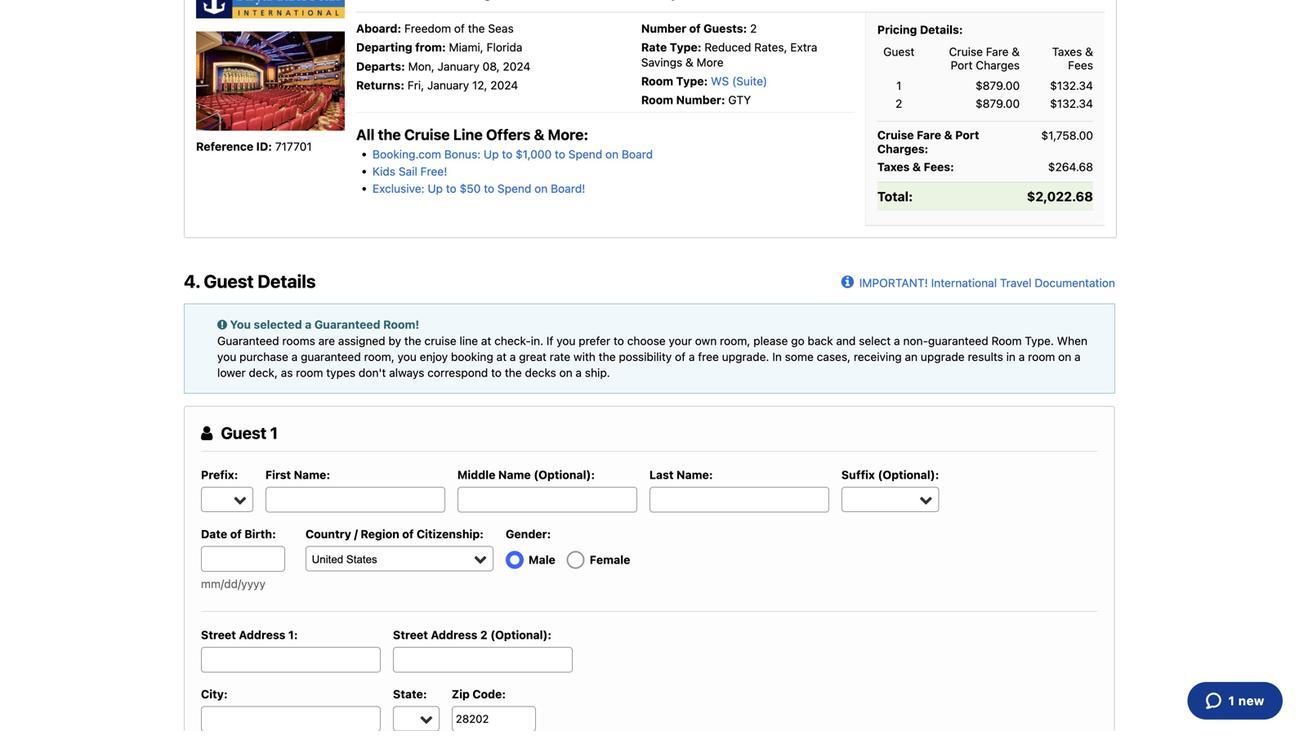 Task type: locate. For each thing, give the bounding box(es) containing it.
1 horizontal spatial 1
[[897, 79, 902, 92]]

2024 down 08,
[[491, 78, 518, 92]]

0 horizontal spatial name:
[[294, 468, 330, 482]]

$132.34
[[1050, 79, 1093, 92], [1050, 97, 1093, 110]]

0 vertical spatial room
[[1028, 350, 1055, 364]]

0 horizontal spatial street
[[201, 629, 236, 642]]

0 horizontal spatial fare
[[917, 128, 942, 142]]

0 horizontal spatial you
[[217, 350, 236, 364]]

address up street address 2 (optional): text field
[[431, 629, 478, 642]]

street down mm/dd/yyyy
[[201, 629, 236, 642]]

choose
[[627, 334, 666, 348]]

of left the guests:
[[689, 22, 701, 35]]

0 vertical spatial 2
[[750, 22, 757, 35]]

freedom of the seas image
[[196, 31, 345, 131]]

address left 1:
[[239, 629, 286, 642]]

of right date
[[230, 528, 242, 541]]

some
[[785, 350, 814, 364]]

type: down number of guests: 2
[[670, 41, 702, 54]]

zip code:
[[452, 688, 506, 701]]

2 up street address 2 (optional): text field
[[480, 629, 488, 642]]

fare inside the cruise fare & port charges
[[986, 45, 1009, 58]]

cruise inside the cruise fare & port charges
[[949, 45, 983, 58]]

exclusive:
[[373, 182, 425, 195]]

(suite)
[[732, 74, 768, 88]]

the right all
[[378, 126, 401, 143]]

$132.34 up $1,758.00
[[1050, 97, 1093, 110]]

1 vertical spatial port
[[956, 128, 980, 142]]

guest right 4.
[[204, 271, 254, 292]]

street address 1:
[[201, 629, 298, 642]]

1 horizontal spatial spend
[[569, 147, 603, 161]]

country / region of citizenship:
[[306, 528, 484, 541]]

0 horizontal spatial room,
[[364, 350, 395, 364]]

0 vertical spatial $879.00
[[976, 79, 1020, 92]]

a
[[305, 318, 312, 332], [894, 334, 900, 348], [291, 350, 298, 364], [510, 350, 516, 364], [689, 350, 695, 364], [1019, 350, 1025, 364], [1075, 350, 1081, 364], [576, 366, 582, 380]]

guest down pricing
[[884, 45, 915, 58]]

1 vertical spatial fare
[[917, 128, 942, 142]]

0 vertical spatial $132.34
[[1050, 79, 1093, 92]]

own
[[695, 334, 717, 348]]

you up 'always'
[[398, 350, 417, 364]]

up down free!
[[428, 182, 443, 195]]

guaranteed down are
[[301, 350, 361, 364]]

0 horizontal spatial taxes
[[878, 160, 910, 174]]

a right in on the right of page
[[1019, 350, 1025, 364]]

booking
[[451, 350, 493, 364]]

1 vertical spatial room
[[296, 366, 323, 380]]

on left board!
[[535, 182, 548, 195]]

0 vertical spatial type:
[[670, 41, 702, 54]]

a left "non-"
[[894, 334, 900, 348]]

at down check-
[[497, 350, 507, 364]]

of right region at the bottom left of page
[[402, 528, 414, 541]]

1 down pricing
[[897, 79, 902, 92]]

taxes down charges:
[[878, 160, 910, 174]]

guest
[[884, 45, 915, 58], [204, 271, 254, 292], [221, 423, 267, 443]]

you right if
[[557, 334, 576, 348]]

1 street from the left
[[201, 629, 236, 642]]

1 vertical spatial spend
[[498, 182, 532, 195]]

$132.34 down fees
[[1050, 79, 1093, 92]]

type: up number:
[[676, 74, 708, 88]]

back
[[808, 334, 833, 348]]

2 horizontal spatial cruise
[[949, 45, 983, 58]]

port inside the cruise fare & port charges:
[[956, 128, 980, 142]]

0 horizontal spatial cruise
[[404, 126, 450, 143]]

0 horizontal spatial guaranteed
[[217, 334, 279, 348]]

first name:
[[265, 468, 330, 482]]

type: for room
[[676, 74, 708, 88]]

1 horizontal spatial room,
[[720, 334, 751, 348]]

1 horizontal spatial name:
[[677, 468, 713, 482]]

room right as
[[296, 366, 323, 380]]

name: right first
[[294, 468, 330, 482]]

fri,
[[408, 78, 424, 92]]

cruise down details:
[[949, 45, 983, 58]]

you
[[557, 334, 576, 348], [217, 350, 236, 364], [398, 350, 417, 364]]

port for cruise fare & port charges:
[[956, 128, 980, 142]]

guaranteed down you
[[217, 334, 279, 348]]

& left more
[[686, 55, 694, 69]]

2 up rates,
[[750, 22, 757, 35]]

guaranteed up 'assigned'
[[314, 318, 381, 332]]

name: right last
[[677, 468, 713, 482]]

details
[[258, 271, 316, 292]]

type:
[[670, 41, 702, 54], [676, 74, 708, 88]]

board
[[622, 147, 653, 161]]

1 vertical spatial taxes
[[878, 160, 910, 174]]

0 vertical spatial guest
[[884, 45, 915, 58]]

don't
[[359, 366, 386, 380]]

room type: ws (suite) room number: gty
[[641, 74, 768, 107]]

Male radio
[[510, 554, 521, 564]]

1 horizontal spatial you
[[398, 350, 417, 364]]

1 $879.00 from the top
[[976, 79, 1020, 92]]

$879.00 for 1
[[976, 79, 1020, 92]]

type: inside the room type: ws (suite) room number: gty
[[676, 74, 708, 88]]

date of birth:
[[201, 528, 276, 541]]

1 name: from the left
[[294, 468, 330, 482]]

fare for charges
[[986, 45, 1009, 58]]

taxes inside "taxes & fees"
[[1052, 45, 1082, 58]]

more:
[[548, 126, 589, 143]]

spend
[[569, 147, 603, 161], [498, 182, 532, 195]]

rooms
[[282, 334, 315, 348]]

on left board
[[606, 147, 619, 161]]

room,
[[720, 334, 751, 348], [364, 350, 395, 364]]

port left charges
[[951, 59, 973, 72]]

date
[[201, 528, 227, 541]]

0 vertical spatial room,
[[720, 334, 751, 348]]

1 horizontal spatial at
[[497, 350, 507, 364]]

room
[[1028, 350, 1055, 364], [296, 366, 323, 380]]

1 vertical spatial guaranteed
[[301, 350, 361, 364]]

january down miami,
[[438, 59, 480, 73]]

2 horizontal spatial you
[[557, 334, 576, 348]]

1 horizontal spatial cruise
[[878, 128, 914, 142]]

guaranteed inside guaranteed rooms are assigned by the cruise line at check-in. if you prefer to choose your own room, please go back and select a non-guaranteed room type. when you purchase a guaranteed room, you enjoy booking at a great rate with the possibility of a free upgrade. in some cases, receiving an upgrade results in a room on a lower deck, as room types don't always correspond to the decks on a ship.
[[217, 334, 279, 348]]

0 vertical spatial fare
[[986, 45, 1009, 58]]

important!
[[860, 276, 928, 290]]

0 horizontal spatial up
[[428, 182, 443, 195]]

spend down more:
[[569, 147, 603, 161]]

$1,758.00
[[1042, 129, 1093, 142]]

cruise up charges:
[[878, 128, 914, 142]]

reference id: 717701
[[196, 140, 312, 153]]

1 up first
[[270, 423, 278, 443]]

number of guests: 2
[[641, 22, 757, 35]]

1 horizontal spatial address
[[431, 629, 478, 642]]

the right the by at top left
[[404, 334, 421, 348]]

fare for charges:
[[917, 128, 942, 142]]

selected
[[254, 318, 302, 332]]

room!
[[383, 318, 419, 332]]

street up state:
[[393, 629, 428, 642]]

female
[[590, 553, 630, 567]]

january left 12,
[[427, 78, 469, 92]]

& up charges
[[1012, 45, 1020, 58]]

total:
[[878, 189, 913, 204]]

savings
[[641, 55, 683, 69]]

1 horizontal spatial street
[[393, 629, 428, 642]]

all the cruise line offers & more: booking.com bonus: up to $1,000 to spend on board kids sail free! exclusive: up to $50 to spend on board!
[[356, 126, 653, 195]]

region
[[361, 528, 400, 541]]

& up fees:
[[944, 128, 953, 142]]

0 horizontal spatial room
[[296, 366, 323, 380]]

None text field
[[458, 487, 637, 513]]

up down offers
[[484, 147, 499, 161]]

1 vertical spatial $879.00
[[976, 97, 1020, 110]]

1 $132.34 from the top
[[1050, 79, 1093, 92]]

2024 down florida at the left of page
[[503, 59, 531, 73]]

zip
[[452, 688, 470, 701]]

a left free
[[689, 350, 695, 364]]

4.
[[184, 271, 200, 292]]

1 horizontal spatial taxes
[[1052, 45, 1082, 58]]

1 horizontal spatial fare
[[986, 45, 1009, 58]]

port
[[951, 59, 973, 72], [956, 128, 980, 142]]

& up fees
[[1085, 45, 1093, 58]]

exclusive: up to $50 to spend on board! link
[[373, 182, 586, 195]]

1 vertical spatial room,
[[364, 350, 395, 364]]

of up miami,
[[454, 22, 465, 35]]

0 vertical spatial at
[[481, 334, 491, 348]]

2 street from the left
[[393, 629, 428, 642]]

taxes
[[1052, 45, 1082, 58], [878, 160, 910, 174]]

$132.34 for 2
[[1050, 97, 1093, 110]]

booking.com
[[373, 147, 441, 161]]

at right line
[[481, 334, 491, 348]]

of down your
[[675, 350, 686, 364]]

717701
[[275, 140, 312, 153]]

fare up charges:
[[917, 128, 942, 142]]

fare inside the cruise fare & port charges:
[[917, 128, 942, 142]]

2 horizontal spatial 2
[[896, 97, 903, 110]]

guaranteed up upgrade
[[928, 334, 989, 348]]

1 address from the left
[[239, 629, 286, 642]]

2 vertical spatial guest
[[221, 423, 267, 443]]

2 up charges:
[[896, 97, 903, 110]]

1 vertical spatial at
[[497, 350, 507, 364]]

fees
[[1068, 59, 1093, 72]]

birth:
[[245, 528, 276, 541]]

0 vertical spatial 2024
[[503, 59, 531, 73]]

reduced
[[705, 41, 751, 54]]

2 vertical spatial 2
[[480, 629, 488, 642]]

free
[[698, 350, 719, 364]]

the inside the aboard: freedom of the seas departing from: miami, florida departs: mon, january 08, 2024 returns: fri, january 12, 2024
[[468, 22, 485, 35]]

to left "$50"
[[446, 182, 457, 195]]

guest right user icon
[[221, 423, 267, 443]]

0 horizontal spatial guaranteed
[[301, 350, 361, 364]]

gty
[[728, 93, 751, 107]]

you up lower
[[217, 350, 236, 364]]

0 horizontal spatial address
[[239, 629, 286, 642]]

room, up upgrade. on the right top of the page
[[720, 334, 751, 348]]

ship.
[[585, 366, 610, 380]]

2 $879.00 from the top
[[976, 97, 1020, 110]]

check-
[[495, 334, 531, 348]]

(optional): right name
[[534, 468, 595, 482]]

guest for guest
[[884, 45, 915, 58]]

Last Name: text field
[[650, 487, 829, 513]]

1 horizontal spatial up
[[484, 147, 499, 161]]

an
[[905, 350, 918, 364]]

2024
[[503, 59, 531, 73], [491, 78, 518, 92]]

cruise for charges:
[[878, 128, 914, 142]]

2 name: from the left
[[677, 468, 713, 482]]

address for 2
[[431, 629, 478, 642]]

1 vertical spatial 2
[[896, 97, 903, 110]]

room down 'type.'
[[1028, 350, 1055, 364]]

1 vertical spatial up
[[428, 182, 443, 195]]

line
[[453, 126, 483, 143]]

0 horizontal spatial 1
[[270, 423, 278, 443]]

0 vertical spatial guaranteed
[[928, 334, 989, 348]]

cruise inside the cruise fare & port charges:
[[878, 128, 914, 142]]

a down when on the top
[[1075, 350, 1081, 364]]

0 horizontal spatial spend
[[498, 182, 532, 195]]

room, up don't
[[364, 350, 395, 364]]

the up 'ship.'
[[599, 350, 616, 364]]

port down charges
[[956, 128, 980, 142]]

0 vertical spatial taxes
[[1052, 45, 1082, 58]]

taxes for taxes & fees
[[1052, 45, 1082, 58]]

2 vertical spatial room
[[992, 334, 1022, 348]]

(optional): up street address 2 (optional): text field
[[490, 629, 552, 642]]

cruise up booking.com
[[404, 126, 450, 143]]

january
[[438, 59, 480, 73], [427, 78, 469, 92]]

0 horizontal spatial at
[[481, 334, 491, 348]]

1 vertical spatial $132.34
[[1050, 97, 1093, 110]]

cruise
[[949, 45, 983, 58], [404, 126, 450, 143], [878, 128, 914, 142]]

code:
[[473, 688, 506, 701]]

0 vertical spatial port
[[951, 59, 973, 72]]

at
[[481, 334, 491, 348], [497, 350, 507, 364]]

& up $1,000
[[534, 126, 545, 143]]

1
[[897, 79, 902, 92], [270, 423, 278, 443]]

& left fees:
[[913, 160, 921, 174]]

room
[[641, 74, 673, 88], [641, 93, 673, 107], [992, 334, 1022, 348]]

2 $132.34 from the top
[[1050, 97, 1093, 110]]

street
[[201, 629, 236, 642], [393, 629, 428, 642]]

spend down booking.com bonus: up to $1,000 to spend on board link
[[498, 182, 532, 195]]

fare up charges
[[986, 45, 1009, 58]]

type: for rate
[[670, 41, 702, 54]]

2 address from the left
[[431, 629, 478, 642]]

with
[[574, 350, 596, 364]]

taxes up fees
[[1052, 45, 1082, 58]]

1 vertical spatial 1
[[270, 423, 278, 443]]

departs:
[[356, 59, 405, 73]]

cruise
[[425, 334, 457, 348]]

1 vertical spatial type:
[[676, 74, 708, 88]]

last
[[650, 468, 674, 482]]

rate
[[550, 350, 571, 364]]

0 vertical spatial guaranteed
[[314, 318, 381, 332]]

port inside the cruise fare & port charges
[[951, 59, 973, 72]]

returns:
[[356, 78, 405, 92]]

$50
[[460, 182, 481, 195]]

City: text field
[[201, 707, 381, 731]]

name: for first name:
[[294, 468, 330, 482]]

male
[[529, 553, 556, 567]]

1 vertical spatial guaranteed
[[217, 334, 279, 348]]

the up miami,
[[468, 22, 485, 35]]



Task type: describe. For each thing, give the bounding box(es) containing it.
go
[[791, 334, 805, 348]]

deck,
[[249, 366, 278, 380]]

mon,
[[408, 59, 435, 73]]

1 vertical spatial january
[[427, 78, 469, 92]]

on down rate
[[559, 366, 573, 380]]

you
[[230, 318, 251, 332]]

lower
[[217, 366, 246, 380]]

info circle image
[[842, 272, 860, 288]]

to down booking
[[491, 366, 502, 380]]

booking.com bonus: up to $1,000 to spend on board link
[[373, 147, 653, 161]]

number
[[641, 22, 687, 35]]

1 horizontal spatial guaranteed
[[928, 334, 989, 348]]

the down great
[[505, 366, 522, 380]]

enjoy
[[420, 350, 448, 364]]

street for street address 2 (optional):
[[393, 629, 428, 642]]

& inside all the cruise line offers & more: booking.com bonus: up to $1,000 to spend on board kids sail free! exclusive: up to $50 to spend on board!
[[534, 126, 545, 143]]

address for 1:
[[239, 629, 286, 642]]

you selected a guaranteed room!
[[227, 318, 419, 332]]

free!
[[421, 165, 447, 178]]

port for cruise fare & port charges
[[951, 59, 973, 72]]

from:
[[415, 41, 446, 54]]

gender:
[[506, 528, 551, 541]]

aboard:
[[356, 22, 401, 35]]

details:
[[920, 23, 963, 36]]

street for street address 1:
[[201, 629, 236, 642]]

reference
[[196, 140, 253, 153]]

to down more:
[[555, 147, 566, 161]]

to right "$50"
[[484, 182, 495, 195]]

suffix (optional):
[[842, 468, 939, 482]]

on down when on the top
[[1059, 350, 1072, 364]]

florida
[[487, 41, 523, 54]]

line
[[460, 334, 478, 348]]

reduced rates, extra savings & more
[[641, 41, 818, 69]]

assigned
[[338, 334, 385, 348]]

purchase
[[240, 350, 288, 364]]

in.
[[531, 334, 544, 348]]

& inside "taxes & fees"
[[1085, 45, 1093, 58]]

exclamation circle image
[[217, 319, 227, 331]]

a down check-
[[510, 350, 516, 364]]

1 vertical spatial room
[[641, 93, 673, 107]]

results
[[968, 350, 1004, 364]]

taxes & fees
[[1052, 45, 1093, 72]]

cruise for charges
[[949, 45, 983, 58]]

to right the prefer
[[614, 334, 624, 348]]

0 vertical spatial room
[[641, 74, 673, 88]]

0 horizontal spatial 2
[[480, 629, 488, 642]]

the inside all the cruise line offers & more: booking.com bonus: up to $1,000 to spend on board kids sail free! exclusive: up to $50 to spend on board!
[[378, 126, 401, 143]]

documentation
[[1035, 276, 1116, 290]]

Zip Code: text field
[[452, 707, 536, 731]]

room inside guaranteed rooms are assigned by the cruise line at check-in. if you prefer to choose your own room, please go back and select a non-guaranteed room type. when you purchase a guaranteed room, you enjoy booking at a great rate with the possibility of a free upgrade. in some cases, receiving an upgrade results in a room on a lower deck, as room types don't always correspond to the decks on a ship.
[[992, 334, 1022, 348]]

& inside the cruise fare & port charges
[[1012, 45, 1020, 58]]

important! international travel documentation link
[[842, 272, 1116, 290]]

a up "rooms"
[[305, 318, 312, 332]]

types
[[326, 366, 356, 380]]

city:
[[201, 688, 228, 701]]

type.
[[1025, 334, 1054, 348]]

1 horizontal spatial guaranteed
[[314, 318, 381, 332]]

mm/dd/yyyy
[[201, 577, 266, 591]]

0 vertical spatial 1
[[897, 79, 902, 92]]

Date of Birth: text field
[[201, 546, 285, 572]]

country
[[306, 528, 351, 541]]

bonus:
[[444, 147, 481, 161]]

cases,
[[817, 350, 851, 364]]

middle
[[458, 468, 496, 482]]

middle name (optional):
[[458, 468, 595, 482]]

1 horizontal spatial 2
[[750, 22, 757, 35]]

international
[[931, 276, 997, 290]]

$2,022.68
[[1027, 189, 1093, 204]]

by
[[389, 334, 401, 348]]

0 vertical spatial january
[[438, 59, 480, 73]]

pricing details:
[[878, 23, 963, 36]]

$264.68
[[1048, 160, 1093, 174]]

miami,
[[449, 41, 484, 54]]

street address 2 (optional):
[[393, 629, 552, 642]]

non-
[[903, 334, 928, 348]]

of inside the aboard: freedom of the seas departing from: miami, florida departs: mon, january 08, 2024 returns: fri, january 12, 2024
[[454, 22, 465, 35]]

a down with
[[576, 366, 582, 380]]

aboard: freedom of the seas departing from: miami, florida departs: mon, january 08, 2024 returns: fri, january 12, 2024
[[356, 22, 531, 92]]

more
[[697, 55, 724, 69]]

name: for last name:
[[677, 468, 713, 482]]

extra
[[791, 41, 818, 54]]

id:
[[256, 140, 272, 153]]

taxes for taxes & fees:
[[878, 160, 910, 174]]

/
[[354, 528, 358, 541]]

departing
[[356, 41, 412, 54]]

board!
[[551, 182, 586, 195]]

Street Address 1: text field
[[201, 647, 381, 673]]

name
[[498, 468, 531, 482]]

First Name: text field
[[265, 487, 445, 513]]

Female radio
[[571, 554, 582, 564]]

cruise fare & port charges
[[949, 45, 1020, 72]]

$132.34 for 1
[[1050, 79, 1093, 92]]

kids sail free! link
[[373, 165, 447, 178]]

guest for guest 1
[[221, 423, 267, 443]]

state:
[[393, 688, 427, 701]]

12,
[[472, 78, 487, 92]]

important! international travel documentation
[[860, 276, 1116, 290]]

of inside guaranteed rooms are assigned by the cruise line at check-in. if you prefer to choose your own room, please go back and select a non-guaranteed room type. when you purchase a guaranteed room, you enjoy booking at a great rate with the possibility of a free upgrade. in some cases, receiving an upgrade results in a room on a lower deck, as room types don't always correspond to the decks on a ship.
[[675, 350, 686, 364]]

0 vertical spatial spend
[[569, 147, 603, 161]]

a down "rooms"
[[291, 350, 298, 364]]

correspond
[[428, 366, 488, 380]]

to down offers
[[502, 147, 513, 161]]

ws
[[711, 74, 729, 88]]

receiving
[[854, 350, 902, 364]]

0 vertical spatial up
[[484, 147, 499, 161]]

(optional): right suffix
[[878, 468, 939, 482]]

4. guest details
[[184, 271, 316, 292]]

1 vertical spatial 2024
[[491, 78, 518, 92]]

user image
[[201, 425, 213, 442]]

fees:
[[924, 160, 954, 174]]

Street Address 2 (Optional): text field
[[393, 647, 573, 673]]

$879.00 for 2
[[976, 97, 1020, 110]]

prefer
[[579, 334, 611, 348]]

first
[[265, 468, 291, 482]]

number:
[[676, 93, 725, 107]]

royal caribbean image
[[196, 0, 345, 18]]

are
[[318, 334, 335, 348]]

possibility
[[619, 350, 672, 364]]

cruise fare & port charges:
[[878, 128, 980, 156]]

cruise inside all the cruise line offers & more: booking.com bonus: up to $1,000 to spend on board kids sail free! exclusive: up to $50 to spend on board!
[[404, 126, 450, 143]]

all
[[356, 126, 375, 143]]

1 horizontal spatial room
[[1028, 350, 1055, 364]]

taxes & fees:
[[878, 160, 954, 174]]

1 vertical spatial guest
[[204, 271, 254, 292]]

decks
[[525, 366, 556, 380]]

rate
[[641, 41, 667, 54]]

& inside reduced rates, extra savings & more
[[686, 55, 694, 69]]

guest 1
[[221, 423, 278, 443]]

great
[[519, 350, 547, 364]]

1:
[[288, 629, 298, 642]]

in
[[1007, 350, 1016, 364]]

rate type:
[[641, 41, 702, 54]]

& inside the cruise fare & port charges:
[[944, 128, 953, 142]]



Task type: vqa. For each thing, say whether or not it's contained in the screenshot.
the bottommost 5
no



